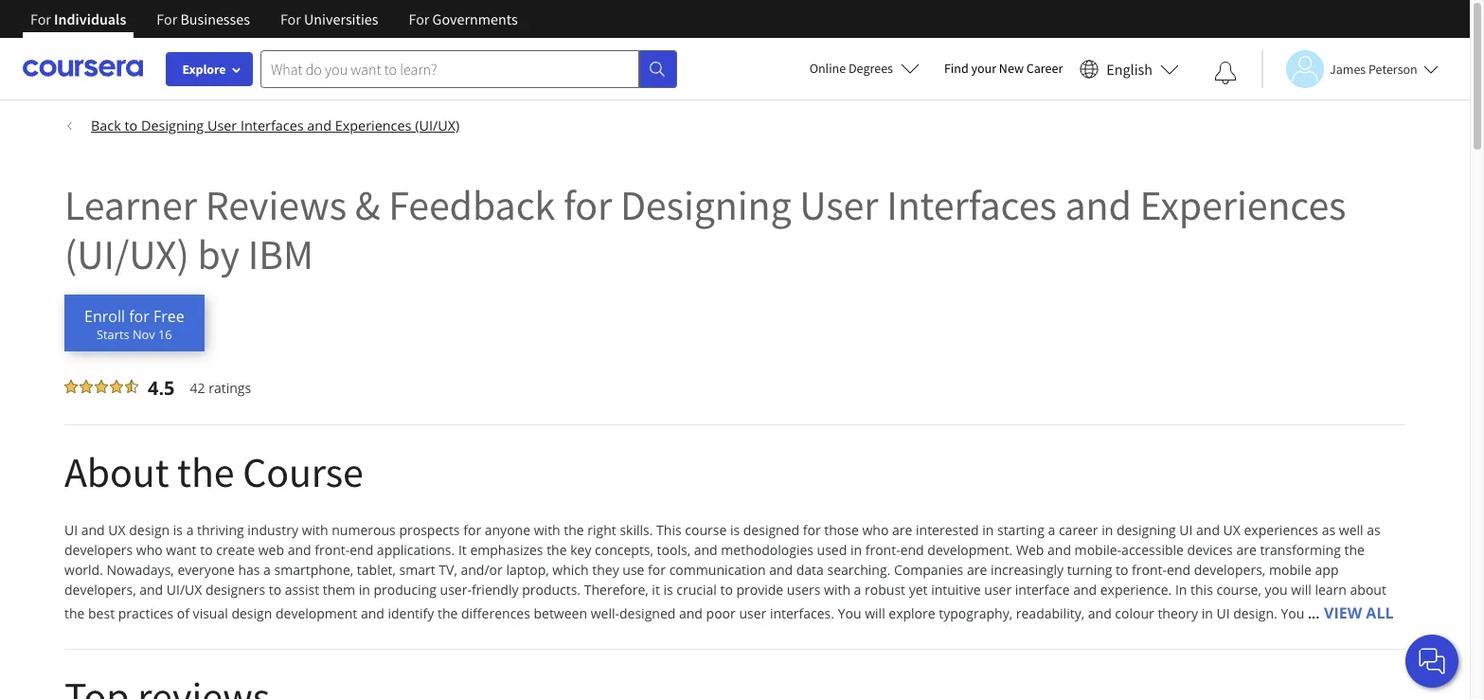 Task type: describe. For each thing, give the bounding box(es) containing it.
methodologies
[[721, 541, 814, 559]]

course
[[243, 446, 364, 498]]

explore button
[[166, 52, 253, 86]]

it
[[652, 581, 660, 599]]

businesses
[[180, 9, 250, 28]]

0 horizontal spatial designing
[[141, 117, 204, 135]]

in up the searching.
[[851, 541, 862, 559]]

career
[[1027, 60, 1063, 77]]

chevron left image
[[64, 120, 76, 131]]

has
[[238, 561, 260, 579]]

explore
[[182, 61, 226, 78]]

want
[[166, 541, 197, 559]]

best
[[88, 604, 115, 622]]

and inside learner reviews & feedback for designing user interfaces and experiences (ui/ux) by ibm
[[1065, 179, 1132, 231]]

0 horizontal spatial experiences
[[335, 117, 412, 135]]

concepts,
[[595, 541, 654, 559]]

the down user- on the bottom left
[[438, 604, 458, 622]]

2 horizontal spatial end
[[1167, 561, 1191, 579]]

0 horizontal spatial front-
[[315, 541, 350, 559]]

1 filled star image from the left
[[80, 380, 93, 393]]

it
[[458, 541, 467, 559]]

chat with us image
[[1417, 646, 1447, 676]]

in up development. at the bottom of the page
[[982, 521, 994, 539]]

interested
[[916, 521, 979, 539]]

mobile
[[1269, 561, 1312, 579]]

online degrees
[[810, 60, 893, 77]]

designing
[[1117, 521, 1176, 539]]

crucial
[[677, 581, 717, 599]]

anyone
[[485, 521, 531, 539]]

back to designing user interfaces and experiences (ui/ux)
[[91, 117, 460, 135]]

2 horizontal spatial are
[[1237, 541, 1257, 559]]

differences
[[461, 604, 530, 622]]

in up mobile-
[[1102, 521, 1113, 539]]

used
[[817, 541, 847, 559]]

degrees
[[849, 60, 893, 77]]

communication
[[669, 561, 766, 579]]

0 horizontal spatial is
[[173, 521, 183, 539]]

0 horizontal spatial user
[[739, 604, 767, 622]]

the up key
[[564, 521, 584, 539]]

user inside learner reviews & feedback for designing user interfaces and experiences (ui/ux) by ibm
[[800, 179, 879, 231]]

transforming
[[1260, 541, 1341, 559]]

for businesses
[[157, 9, 250, 28]]

well
[[1339, 521, 1364, 539]]

learner reviews & feedback for designing user interfaces and experiences (ui/ux) by ibm
[[64, 179, 1346, 280]]

show notifications image
[[1214, 62, 1237, 84]]

for governments
[[409, 9, 518, 28]]

ui and ux design is a thriving industry with numerous prospects for anyone with the right skills. this course is designed for those who are interested in starting a career in designing ui and ux experiences as well as developers who want to create web and front-end applications. it emphasizes the key concepts, tools, and methodologies used in front-end development.    web and mobile-accessible devices are transforming the world. nowadays, everyone has a smartphone, tablet, smart tv, and/or laptop, which they use for communication and data searching. companies are increasingly turning to front-end developers, mobile app developers, and ui/ux designers to assist them in producing user-friendly products. therefore, it is crucial to provide users with a robust yet intuitive user interface and experience.   in this course, you will learn about the best practices of visual design development and identify the differences between well-designed and poor user interfaces. you will explore typography, readability, and colour theory in ui design.    you ... view all
[[64, 521, 1394, 623]]

smart
[[399, 561, 435, 579]]

individuals
[[54, 9, 126, 28]]

those
[[824, 521, 859, 539]]

0 horizontal spatial designed
[[619, 604, 676, 622]]

0 vertical spatial are
[[892, 521, 913, 539]]

2 filled star image from the left
[[110, 380, 123, 393]]

2 as from the left
[[1367, 521, 1381, 539]]

find your new career
[[944, 60, 1063, 77]]

16
[[158, 326, 172, 343]]

prospects
[[399, 521, 460, 539]]

ui/ux
[[167, 581, 202, 599]]

searching.
[[827, 561, 891, 579]]

for inside learner reviews & feedback for designing user interfaces and experiences (ui/ux) by ibm
[[564, 179, 612, 231]]

friendly
[[472, 581, 519, 599]]

all
[[1366, 602, 1394, 623]]

to down communication
[[720, 581, 733, 599]]

use
[[623, 561, 645, 579]]

0 horizontal spatial interfaces
[[241, 117, 304, 135]]

thriving
[[197, 521, 244, 539]]

course,
[[1217, 581, 1262, 599]]

colour
[[1115, 604, 1154, 622]]

readability,
[[1016, 604, 1085, 622]]

0 vertical spatial developers,
[[1194, 561, 1266, 579]]

ibm
[[248, 228, 313, 280]]

0 vertical spatial (ui/ux)
[[415, 117, 460, 135]]

experience.
[[1100, 581, 1172, 599]]

this
[[1191, 581, 1213, 599]]

back to designing user interfaces and experiences (ui/ux) link
[[64, 100, 1406, 135]]

this
[[657, 521, 682, 539]]

devices
[[1187, 541, 1233, 559]]

in down tablet,
[[359, 581, 370, 599]]

intuitive
[[931, 581, 981, 599]]

development.
[[928, 541, 1013, 559]]

for for universities
[[280, 9, 301, 28]]

by
[[198, 228, 240, 280]]

to left assist
[[269, 581, 281, 599]]

users
[[787, 581, 821, 599]]

about
[[1350, 581, 1387, 599]]

to up experience.
[[1116, 561, 1129, 579]]

practices
[[118, 604, 173, 622]]

about the course
[[64, 446, 364, 498]]

and inside the back to designing user interfaces and experiences (ui/ux) link
[[307, 117, 332, 135]]

yet
[[909, 581, 928, 599]]

emphasizes
[[470, 541, 543, 559]]

2 horizontal spatial front-
[[1132, 561, 1167, 579]]

them
[[323, 581, 355, 599]]

1 horizontal spatial front-
[[865, 541, 900, 559]]

1 horizontal spatial will
[[1291, 581, 1312, 599]]

james peterson
[[1330, 60, 1418, 77]]

explore
[[889, 604, 936, 622]]

0 horizontal spatial end
[[350, 541, 373, 559]]

visual
[[193, 604, 228, 622]]

enroll
[[84, 306, 125, 327]]

developers
[[64, 541, 133, 559]]

course
[[685, 521, 727, 539]]

assist
[[285, 581, 319, 599]]

1 horizontal spatial are
[[967, 561, 987, 579]]

of
[[177, 604, 189, 622]]

for universities
[[280, 9, 378, 28]]

which
[[553, 561, 589, 579]]

0 horizontal spatial design
[[129, 521, 170, 539]]

numerous
[[332, 521, 396, 539]]

design.
[[1233, 604, 1278, 622]]

find
[[944, 60, 969, 77]]



Task type: vqa. For each thing, say whether or not it's contained in the screenshot.
the access
no



Task type: locate. For each thing, give the bounding box(es) containing it.
designing down explore
[[141, 117, 204, 135]]

for left individuals
[[30, 9, 51, 28]]

for left the universities
[[280, 9, 301, 28]]

career
[[1059, 521, 1098, 539]]

0 horizontal spatial who
[[136, 541, 163, 559]]

0 horizontal spatial filled star image
[[64, 380, 78, 393]]

1 horizontal spatial ux
[[1223, 521, 1241, 539]]

for left businesses
[[157, 9, 177, 28]]

nov
[[132, 326, 155, 343]]

0 horizontal spatial with
[[302, 521, 328, 539]]

accessible
[[1122, 541, 1184, 559]]

for for governments
[[409, 9, 429, 28]]

you down the searching.
[[838, 604, 862, 622]]

2 horizontal spatial is
[[730, 521, 740, 539]]

app
[[1315, 561, 1339, 579]]

who right those
[[862, 521, 889, 539]]

view all button
[[1323, 600, 1395, 626]]

design up want
[[129, 521, 170, 539]]

interfaces.
[[770, 604, 834, 622]]

therefore,
[[584, 581, 649, 599]]

(ui/ux) inside learner reviews & feedback for designing user interfaces and experiences (ui/ux) by ibm
[[64, 228, 189, 280]]

banner navigation
[[15, 0, 533, 52]]

user up typography, at bottom right
[[984, 581, 1012, 599]]

1 vertical spatial user
[[800, 179, 879, 231]]

2 ux from the left
[[1223, 521, 1241, 539]]

1 horizontal spatial developers,
[[1194, 561, 1266, 579]]

in
[[982, 521, 994, 539], [1102, 521, 1113, 539], [851, 541, 862, 559], [359, 581, 370, 599], [1202, 604, 1213, 622]]

are left interested
[[892, 521, 913, 539]]

are right devices
[[1237, 541, 1257, 559]]

4.5
[[148, 375, 175, 400]]

designing
[[141, 117, 204, 135], [620, 179, 791, 231]]

0 vertical spatial who
[[862, 521, 889, 539]]

for for businesses
[[157, 9, 177, 28]]

(ui/ux)
[[415, 117, 460, 135], [64, 228, 189, 280]]

is
[[173, 521, 183, 539], [730, 521, 740, 539], [663, 581, 673, 599]]

you left ...
[[1281, 604, 1305, 622]]

laptop,
[[506, 561, 549, 579]]

end down the numerous
[[350, 541, 373, 559]]

designed
[[743, 521, 800, 539], [619, 604, 676, 622]]

in down this
[[1202, 604, 1213, 622]]

english button
[[1073, 38, 1187, 99]]

1 filled star image from the left
[[64, 380, 78, 393]]

3 for from the left
[[280, 9, 301, 28]]

(ui/ux) up enroll
[[64, 228, 189, 280]]

increasingly
[[991, 561, 1064, 579]]

with right anyone
[[534, 521, 560, 539]]

...
[[1308, 604, 1320, 622]]

your
[[971, 60, 997, 77]]

and
[[307, 117, 332, 135], [1065, 179, 1132, 231], [81, 521, 105, 539], [1196, 521, 1220, 539], [288, 541, 311, 559], [694, 541, 718, 559], [1048, 541, 1071, 559], [769, 561, 793, 579], [139, 581, 163, 599], [1073, 581, 1097, 599], [361, 604, 384, 622], [679, 604, 703, 622], [1088, 604, 1112, 622]]

1 vertical spatial interfaces
[[887, 179, 1057, 231]]

1 vertical spatial will
[[865, 604, 885, 622]]

for inside 'enroll for free starts nov 16'
[[129, 306, 149, 327]]

1 vertical spatial experiences
[[1140, 179, 1346, 231]]

who
[[862, 521, 889, 539], [136, 541, 163, 559]]

1 vertical spatial user
[[739, 604, 767, 622]]

1 horizontal spatial filled star image
[[95, 380, 108, 393]]

the left key
[[547, 541, 567, 559]]

identify
[[388, 604, 434, 622]]

1 horizontal spatial user
[[800, 179, 879, 231]]

1 horizontal spatial user
[[984, 581, 1012, 599]]

will down "mobile"
[[1291, 581, 1312, 599]]

is right course
[[730, 521, 740, 539]]

view
[[1324, 602, 1362, 623]]

half faded star image
[[125, 380, 138, 393]]

data
[[796, 561, 824, 579]]

english
[[1107, 59, 1153, 78]]

for left governments
[[409, 9, 429, 28]]

with
[[302, 521, 328, 539], [534, 521, 560, 539], [824, 581, 851, 599]]

designing inside learner reviews & feedback for designing user interfaces and experiences (ui/ux) by ibm
[[620, 179, 791, 231]]

0 horizontal spatial as
[[1322, 521, 1336, 539]]

find your new career link
[[935, 57, 1073, 81]]

with up smartphone,
[[302, 521, 328, 539]]

1 for from the left
[[30, 9, 51, 28]]

theory
[[1158, 604, 1198, 622]]

1 vertical spatial (ui/ux)
[[64, 228, 189, 280]]

What do you want to learn? text field
[[260, 50, 639, 88]]

2 vertical spatial are
[[967, 561, 987, 579]]

1 horizontal spatial ui
[[1180, 521, 1193, 539]]

online
[[810, 60, 846, 77]]

0 horizontal spatial you
[[838, 604, 862, 622]]

tools,
[[657, 541, 691, 559]]

for
[[564, 179, 612, 231], [129, 306, 149, 327], [463, 521, 481, 539], [803, 521, 821, 539], [648, 561, 666, 579]]

starts
[[97, 326, 129, 343]]

as left well
[[1322, 521, 1336, 539]]

0 horizontal spatial are
[[892, 521, 913, 539]]

front-
[[315, 541, 350, 559], [865, 541, 900, 559], [1132, 561, 1167, 579]]

to up everyone
[[200, 541, 213, 559]]

ui down course,
[[1217, 604, 1230, 622]]

1 vertical spatial who
[[136, 541, 163, 559]]

provide
[[736, 581, 784, 599]]

0 vertical spatial experiences
[[335, 117, 412, 135]]

front- up smartphone,
[[315, 541, 350, 559]]

1 horizontal spatial designed
[[743, 521, 800, 539]]

online degrees button
[[794, 47, 935, 89]]

1 horizontal spatial is
[[663, 581, 673, 599]]

the left best
[[64, 604, 85, 622]]

are down development. at the bottom of the page
[[967, 561, 987, 579]]

user down provide
[[739, 604, 767, 622]]

with down the searching.
[[824, 581, 851, 599]]

new
[[999, 60, 1024, 77]]

filled star image
[[64, 380, 78, 393], [110, 380, 123, 393]]

about
[[64, 446, 169, 498]]

42 ratings
[[190, 378, 251, 396]]

0 vertical spatial designed
[[743, 521, 800, 539]]

0 horizontal spatial (ui/ux)
[[64, 228, 189, 280]]

interfaces inside learner reviews & feedback for designing user interfaces and experiences (ui/ux) by ibm
[[887, 179, 1057, 231]]

applications.
[[377, 541, 455, 559]]

designing down the back to designing user interfaces and experiences (ui/ux) link in the top of the page
[[620, 179, 791, 231]]

0 vertical spatial interfaces
[[241, 117, 304, 135]]

is up want
[[173, 521, 183, 539]]

1 horizontal spatial you
[[1281, 604, 1305, 622]]

(ui/ux) down what do you want to learn? text box
[[415, 117, 460, 135]]

1 horizontal spatial designing
[[620, 179, 791, 231]]

0 horizontal spatial filled star image
[[80, 380, 93, 393]]

0 horizontal spatial will
[[865, 604, 885, 622]]

tablet,
[[357, 561, 396, 579]]

user-
[[440, 581, 472, 599]]

companies
[[894, 561, 964, 579]]

ui up developers
[[64, 521, 78, 539]]

web
[[258, 541, 284, 559]]

1 horizontal spatial interfaces
[[887, 179, 1057, 231]]

skills.
[[620, 521, 653, 539]]

and/or
[[461, 561, 503, 579]]

enroll for free starts nov 16
[[84, 306, 184, 343]]

developers,
[[1194, 561, 1266, 579], [64, 581, 136, 599]]

a up want
[[186, 521, 194, 539]]

0 vertical spatial designing
[[141, 117, 204, 135]]

user inside the back to designing user interfaces and experiences (ui/ux) link
[[207, 117, 237, 135]]

ui up devices
[[1180, 521, 1193, 539]]

1 ux from the left
[[108, 521, 126, 539]]

experiences
[[1244, 521, 1319, 539]]

1 as from the left
[[1322, 521, 1336, 539]]

0 horizontal spatial developers,
[[64, 581, 136, 599]]

design down designers
[[232, 604, 272, 622]]

ui
[[64, 521, 78, 539], [1180, 521, 1193, 539], [1217, 604, 1230, 622]]

1 vertical spatial design
[[232, 604, 272, 622]]

1 horizontal spatial who
[[862, 521, 889, 539]]

1 horizontal spatial experiences
[[1140, 179, 1346, 231]]

0 horizontal spatial user
[[207, 117, 237, 135]]

starting
[[997, 521, 1045, 539]]

they
[[592, 561, 619, 579]]

key
[[570, 541, 591, 559]]

developers, up best
[[64, 581, 136, 599]]

design
[[129, 521, 170, 539], [232, 604, 272, 622]]

filled star image
[[80, 380, 93, 393], [95, 380, 108, 393]]

end up in
[[1167, 561, 1191, 579]]

as right well
[[1367, 521, 1381, 539]]

front- down accessible
[[1132, 561, 1167, 579]]

the down well
[[1345, 541, 1365, 559]]

for for individuals
[[30, 9, 51, 28]]

0 horizontal spatial ux
[[108, 521, 126, 539]]

a left career
[[1048, 521, 1055, 539]]

1 you from the left
[[838, 604, 862, 622]]

is right it
[[663, 581, 673, 599]]

feedback
[[388, 179, 555, 231]]

0 vertical spatial design
[[129, 521, 170, 539]]

1 vertical spatial designing
[[620, 179, 791, 231]]

learn
[[1315, 581, 1347, 599]]

0 vertical spatial will
[[1291, 581, 1312, 599]]

0 vertical spatial user
[[984, 581, 1012, 599]]

to right back
[[125, 117, 138, 135]]

governments
[[433, 9, 518, 28]]

1 horizontal spatial with
[[534, 521, 560, 539]]

the up thriving
[[177, 446, 234, 498]]

1 horizontal spatial design
[[232, 604, 272, 622]]

4 for from the left
[[409, 9, 429, 28]]

a down the searching.
[[854, 581, 861, 599]]

tv,
[[439, 561, 457, 579]]

0 horizontal spatial ui
[[64, 521, 78, 539]]

peterson
[[1369, 60, 1418, 77]]

james
[[1330, 60, 1366, 77]]

2 for from the left
[[157, 9, 177, 28]]

between
[[534, 604, 587, 622]]

1 vertical spatial designed
[[619, 604, 676, 622]]

universities
[[304, 9, 378, 28]]

the
[[177, 446, 234, 498], [564, 521, 584, 539], [547, 541, 567, 559], [1345, 541, 1365, 559], [64, 604, 85, 622], [438, 604, 458, 622]]

0 vertical spatial user
[[207, 117, 237, 135]]

ratings
[[209, 378, 251, 396]]

smartphone,
[[274, 561, 354, 579]]

as
[[1322, 521, 1336, 539], [1367, 521, 1381, 539]]

experiences inside learner reviews & feedback for designing user interfaces and experiences (ui/ux) by ibm
[[1140, 179, 1346, 231]]

designers
[[205, 581, 265, 599]]

2 filled star image from the left
[[95, 380, 108, 393]]

front- up the searching.
[[865, 541, 900, 559]]

will down robust
[[865, 604, 885, 622]]

you
[[1265, 581, 1288, 599]]

end up companies in the bottom of the page
[[900, 541, 924, 559]]

1 horizontal spatial as
[[1367, 521, 1381, 539]]

1 horizontal spatial (ui/ux)
[[415, 117, 460, 135]]

2 you from the left
[[1281, 604, 1305, 622]]

a right has
[[263, 561, 271, 579]]

products.
[[522, 581, 581, 599]]

2 horizontal spatial ui
[[1217, 604, 1230, 622]]

will
[[1291, 581, 1312, 599], [865, 604, 885, 622]]

developers, up course,
[[1194, 561, 1266, 579]]

learner
[[64, 179, 197, 231]]

ux up devices
[[1223, 521, 1241, 539]]

interface
[[1015, 581, 1070, 599]]

coursera image
[[23, 53, 143, 84]]

1 vertical spatial are
[[1237, 541, 1257, 559]]

1 horizontal spatial filled star image
[[110, 380, 123, 393]]

ux up developers
[[108, 521, 126, 539]]

web
[[1016, 541, 1044, 559]]

experiences
[[335, 117, 412, 135], [1140, 179, 1346, 231]]

who up "nowadays,"
[[136, 541, 163, 559]]

1 horizontal spatial end
[[900, 541, 924, 559]]

well-
[[591, 604, 619, 622]]

designed up methodologies
[[743, 521, 800, 539]]

designed down it
[[619, 604, 676, 622]]

1 vertical spatial developers,
[[64, 581, 136, 599]]

None search field
[[260, 50, 677, 88]]

2 horizontal spatial with
[[824, 581, 851, 599]]

create
[[216, 541, 255, 559]]



